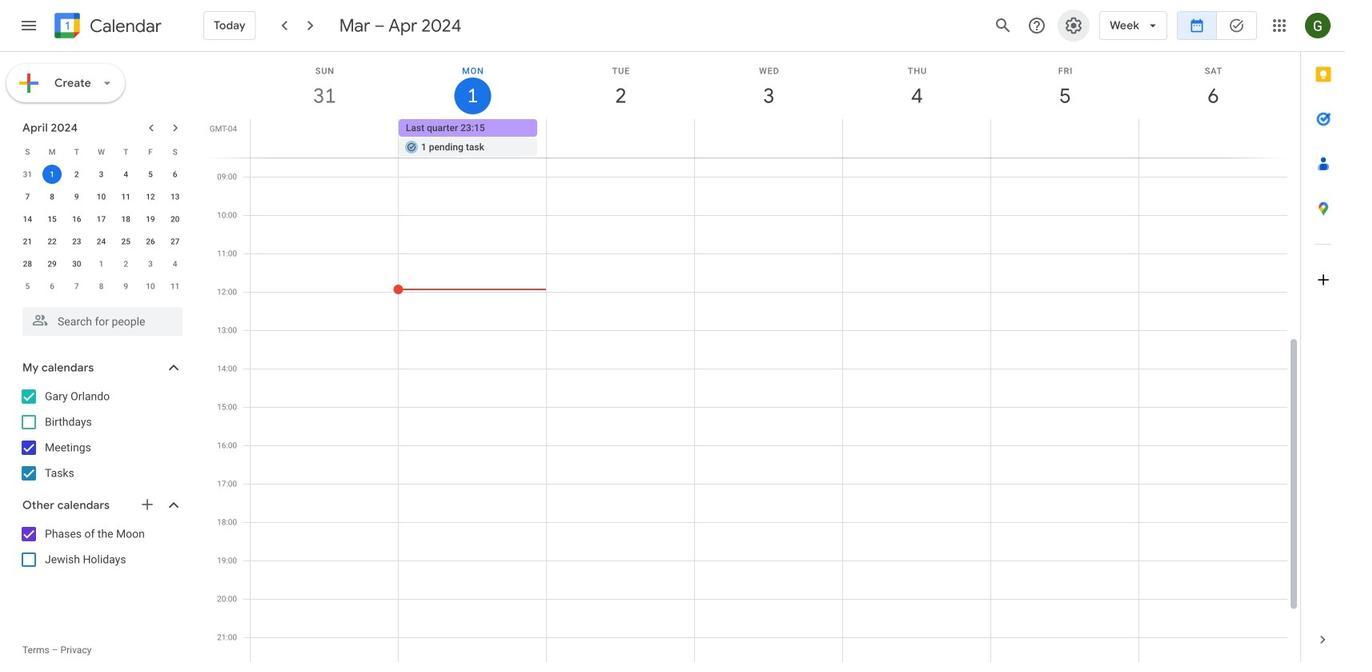 Task type: describe. For each thing, give the bounding box(es) containing it.
may 7 element
[[67, 277, 86, 296]]

28 element
[[18, 255, 37, 274]]

may 2 element
[[116, 255, 135, 274]]

10 element
[[92, 187, 111, 207]]

may 1 element
[[92, 255, 111, 274]]

march 31 element
[[18, 165, 37, 184]]

my calendars list
[[3, 384, 199, 487]]

heading inside 'calendar' element
[[86, 16, 162, 36]]

3 element
[[92, 165, 111, 184]]

20 element
[[165, 210, 185, 229]]

calendar element
[[51, 10, 162, 45]]

april 2024 grid
[[15, 141, 187, 298]]

add other calendars image
[[139, 497, 155, 513]]

4 element
[[116, 165, 135, 184]]

11 element
[[116, 187, 135, 207]]

may 9 element
[[116, 277, 135, 296]]

other calendars list
[[3, 522, 199, 573]]

5 element
[[141, 165, 160, 184]]

cell inside april 2024 "grid"
[[40, 163, 64, 186]]

may 6 element
[[42, 277, 62, 296]]

29 element
[[42, 255, 62, 274]]

1, today element
[[42, 165, 62, 184]]

main drawer image
[[19, 16, 38, 35]]

25 element
[[116, 232, 135, 251]]

18 element
[[116, 210, 135, 229]]

may 10 element
[[141, 277, 160, 296]]

21 element
[[18, 232, 37, 251]]

26 element
[[141, 232, 160, 251]]

19 element
[[141, 210, 160, 229]]

17 element
[[92, 210, 111, 229]]



Task type: locate. For each thing, give the bounding box(es) containing it.
2 element
[[67, 165, 86, 184]]

row
[[243, 119, 1300, 158], [15, 141, 187, 163], [15, 163, 187, 186], [15, 186, 187, 208], [15, 208, 187, 231], [15, 231, 187, 253], [15, 253, 187, 275], [15, 275, 187, 298]]

row group
[[15, 163, 187, 298]]

15 element
[[42, 210, 62, 229]]

22 element
[[42, 232, 62, 251]]

23 element
[[67, 232, 86, 251]]

16 element
[[67, 210, 86, 229]]

8 element
[[42, 187, 62, 207]]

may 11 element
[[165, 277, 185, 296]]

may 8 element
[[92, 277, 111, 296]]

heading
[[86, 16, 162, 36]]

may 4 element
[[165, 255, 185, 274]]

may 3 element
[[141, 255, 160, 274]]

None search field
[[0, 301, 199, 336]]

6 element
[[165, 165, 185, 184]]

tab list
[[1301, 52, 1345, 618]]

30 element
[[67, 255, 86, 274]]

9 element
[[67, 187, 86, 207]]

24 element
[[92, 232, 111, 251]]

27 element
[[165, 232, 185, 251]]

settings menu image
[[1064, 16, 1083, 35]]

cell
[[251, 119, 399, 158], [399, 119, 547, 158], [547, 119, 695, 158], [695, 119, 843, 158], [843, 119, 991, 158], [991, 119, 1139, 158], [1139, 119, 1287, 158], [40, 163, 64, 186]]

14 element
[[18, 210, 37, 229]]

13 element
[[165, 187, 185, 207]]

grid
[[205, 52, 1300, 663]]

Search for people text field
[[32, 307, 173, 336]]

12 element
[[141, 187, 160, 207]]

may 5 element
[[18, 277, 37, 296]]

7 element
[[18, 187, 37, 207]]



Task type: vqa. For each thing, say whether or not it's contained in the screenshot.
29 element
yes



